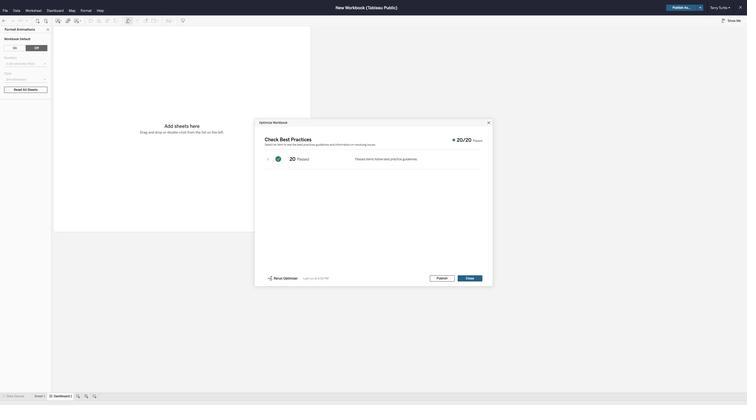 Task type: describe. For each thing, give the bounding box(es) containing it.
map
[[69, 9, 76, 13]]

workbook for optimize
[[273, 121, 288, 125]]

new workbook (tableau public)
[[336, 5, 398, 10]]

show/hide cards image
[[166, 18, 174, 23]]

passed items follow best practice guidelines.
[[355, 158, 418, 161]]

0 horizontal spatial replay animation image
[[18, 18, 23, 23]]

format for format animations
[[5, 28, 16, 31]]

pm
[[325, 277, 329, 280]]

select an item to see the best practices guidelines and information on resolving issues.
[[265, 143, 376, 147]]

option group containing on
[[4, 45, 47, 51]]

1 horizontal spatial the
[[212, 131, 217, 134]]

publish for publish
[[437, 277, 448, 281]]

duration
[[4, 56, 17, 60]]

items
[[366, 158, 374, 161]]

passed for 20/20
[[473, 139, 483, 143]]

1 horizontal spatial passed
[[355, 158, 366, 161]]

sheets
[[174, 124, 189, 129]]

undo image
[[2, 18, 7, 23]]

desktop
[[7, 62, 18, 65]]

close button
[[458, 276, 483, 282]]

(1000
[[31, 62, 39, 65]]

data source
[[6, 395, 24, 399]]

follow
[[375, 158, 383, 161]]

0 horizontal spatial the
[[196, 131, 201, 134]]

passed for 20
[[297, 157, 309, 162]]

swap rows and columns image
[[88, 18, 94, 23]]

1 vertical spatial workbook
[[4, 37, 19, 41]]

0 horizontal spatial sheet
[[9, 78, 18, 81]]

device
[[13, 46, 22, 49]]

0 horizontal spatial sheet 1
[[9, 78, 20, 81]]

0 vertical spatial dashboard
[[47, 9, 64, 13]]

see
[[287, 143, 292, 147]]

browser
[[19, 62, 30, 65]]

on
[[13, 46, 17, 50]]

default phone
[[6, 35, 17, 42]]

1 horizontal spatial 1
[[44, 395, 45, 399]]

guidelines.
[[403, 158, 418, 161]]

close image
[[46, 28, 50, 31]]

collapse image
[[47, 28, 50, 31]]

0 horizontal spatial 1
[[19, 78, 20, 81]]

preview
[[23, 46, 35, 49]]

terry turtle
[[711, 6, 728, 10]]

1 vertical spatial dashboard
[[3, 28, 20, 31]]

close
[[466, 277, 474, 281]]

list
[[202, 131, 206, 134]]

download image
[[181, 18, 186, 23]]

terry
[[711, 6, 719, 10]]

check
[[265, 137, 279, 143]]

click
[[179, 131, 187, 134]]

here
[[190, 124, 200, 129]]

20/20
[[457, 138, 472, 143]]

new worksheet image
[[55, 18, 62, 23]]

highlight image
[[126, 18, 132, 23]]

off
[[34, 46, 39, 50]]

item
[[278, 143, 283, 147]]

guidelines
[[316, 143, 329, 147]]

last
[[304, 277, 309, 280]]

select
[[265, 143, 273, 147]]

add
[[165, 124, 173, 129]]

data for data
[[13, 9, 20, 13]]

format animations
[[5, 28, 35, 31]]

3:02
[[318, 277, 324, 280]]

20 passed
[[290, 157, 309, 162]]

1 horizontal spatial best
[[384, 158, 390, 161]]

20
[[290, 157, 296, 162]]

0 vertical spatial best
[[297, 143, 303, 147]]

1 horizontal spatial sheet 1
[[34, 395, 45, 399]]

turtle
[[719, 6, 728, 10]]

size
[[3, 55, 9, 59]]

publish as...
[[673, 6, 691, 10]]

2 horizontal spatial 1
[[71, 395, 72, 399]]

on inside the optimize workbook dialog
[[351, 143, 355, 147]]

publish as... button
[[667, 5, 697, 11]]

1 horizontal spatial default
[[20, 37, 31, 41]]

dashboard 1
[[54, 395, 72, 399]]

default inside default phone
[[6, 35, 17, 38]]

1 horizontal spatial replay animation image
[[25, 19, 28, 22]]

and inside the optimize workbook dialog
[[330, 143, 335, 147]]

device preview
[[13, 46, 35, 49]]

show
[[728, 19, 736, 23]]

desktop browser (1000 x 800)
[[7, 62, 48, 65]]

1 horizontal spatial sheet
[[34, 395, 43, 399]]



Task type: vqa. For each thing, say whether or not it's contained in the screenshot.
Viz of the Day heading
no



Task type: locate. For each thing, give the bounding box(es) containing it.
best
[[280, 137, 290, 143]]

format up default phone
[[5, 28, 16, 31]]

2 vertical spatial dashboard
[[54, 395, 70, 399]]

double-
[[167, 131, 179, 134]]

0 horizontal spatial default
[[6, 35, 17, 38]]

run
[[310, 277, 314, 280]]

1 vertical spatial data
[[6, 395, 13, 399]]

sheets
[[3, 71, 13, 75]]

the inside dialog
[[292, 143, 297, 147]]

issues.
[[367, 143, 376, 147]]

show me
[[728, 19, 741, 23]]

practice
[[391, 158, 402, 161]]

format up swap rows and columns image
[[81, 9, 92, 13]]

0 vertical spatial sheet
[[9, 78, 18, 81]]

an
[[274, 143, 277, 147]]

publish button
[[430, 276, 455, 282]]

1 vertical spatial on
[[351, 143, 355, 147]]

publish inside button
[[437, 277, 448, 281]]

20/20 passed
[[457, 138, 483, 143]]

data up redo icon
[[13, 9, 20, 13]]

passed
[[473, 139, 483, 143], [297, 157, 309, 162], [355, 158, 366, 161]]

practices
[[304, 143, 316, 147]]

1 vertical spatial sheet
[[34, 395, 43, 399]]

default down format animations
[[6, 35, 17, 38]]

me
[[737, 19, 741, 23]]

format workbook image
[[143, 18, 148, 23]]

replay animation image
[[18, 18, 23, 23], [25, 19, 28, 22]]

1 vertical spatial and
[[330, 143, 335, 147]]

2 horizontal spatial passed
[[473, 139, 483, 143]]

1 vertical spatial publish
[[437, 277, 448, 281]]

sheet 1 down togglestate option group
[[34, 395, 45, 399]]

workbook inside dialog
[[273, 121, 288, 125]]

800)
[[42, 62, 48, 65]]

as...
[[685, 6, 691, 10]]

workbook for new
[[345, 5, 365, 10]]

dashboard
[[47, 9, 64, 13], [3, 28, 20, 31], [54, 395, 70, 399]]

to
[[284, 143, 287, 147]]

on left resolving
[[351, 143, 355, 147]]

workbook up on
[[4, 37, 19, 41]]

default up device preview
[[20, 37, 31, 41]]

practices
[[291, 137, 312, 143]]

file
[[3, 9, 8, 13]]

worksheet
[[25, 9, 42, 13]]

default
[[6, 35, 17, 38], [20, 37, 31, 41]]

data left source
[[6, 395, 13, 399]]

sort descending image
[[105, 18, 110, 23]]

replay animation image right redo icon
[[18, 18, 23, 23]]

and left the drop
[[148, 131, 154, 134]]

optimize workbook dialog
[[255, 119, 493, 286]]

1 horizontal spatial and
[[330, 143, 335, 147]]

workbook right new
[[345, 5, 365, 10]]

at
[[315, 277, 317, 280]]

publish
[[673, 6, 684, 10], [437, 277, 448, 281]]

1 vertical spatial best
[[384, 158, 390, 161]]

on inside add sheets here drag and drop or double-click from the list on the left.
[[207, 131, 211, 134]]

passed right 20/20
[[473, 139, 483, 143]]

0 vertical spatial sheet 1
[[9, 78, 20, 81]]

0 horizontal spatial format
[[5, 28, 16, 31]]

1 vertical spatial format
[[5, 28, 16, 31]]

publish for publish as...
[[673, 6, 684, 10]]

or
[[163, 131, 167, 134]]

device preview button
[[6, 44, 41, 50]]

optimize workbook
[[259, 121, 288, 125]]

the
[[196, 131, 201, 134], [212, 131, 217, 134], [292, 143, 297, 147]]

1 horizontal spatial workbook
[[273, 121, 288, 125]]

0 vertical spatial format
[[81, 9, 92, 13]]

last run at 3:02 pm
[[304, 277, 329, 280]]

2 horizontal spatial the
[[292, 143, 297, 147]]

sheet down style
[[9, 78, 18, 81]]

replay animation image up 'animations'
[[25, 19, 28, 22]]

from
[[187, 131, 195, 134]]

data for data source
[[6, 395, 13, 399]]

best down practices
[[297, 143, 303, 147]]

sort ascending image
[[97, 18, 102, 23]]

show labels image
[[135, 18, 140, 23]]

on right "list"
[[207, 131, 211, 134]]

x
[[39, 62, 41, 65]]

redo image
[[10, 18, 15, 23]]

workbook right optimize
[[273, 121, 288, 125]]

togglestate option group
[[26, 379, 48, 385]]

1 horizontal spatial on
[[351, 143, 355, 147]]

clear sheet image
[[74, 18, 82, 23]]

0 vertical spatial data
[[13, 9, 20, 13]]

layout
[[31, 28, 41, 31]]

0 horizontal spatial best
[[297, 143, 303, 147]]

workbook
[[345, 5, 365, 10], [4, 37, 19, 41], [273, 121, 288, 125]]

passed right 20
[[297, 157, 309, 162]]

0 horizontal spatial passed
[[297, 157, 309, 162]]

format
[[81, 9, 92, 13], [5, 28, 16, 31]]

sheet down togglestate option group
[[34, 395, 43, 399]]

pause auto updates image
[[44, 18, 49, 23]]

data
[[13, 9, 20, 13], [6, 395, 13, 399]]

0 horizontal spatial workbook
[[4, 37, 19, 41]]

check best practices
[[265, 137, 312, 143]]

information
[[335, 143, 351, 147]]

and right guidelines
[[330, 143, 335, 147]]

1
[[19, 78, 20, 81], [44, 395, 45, 399], [71, 395, 72, 399]]

0 horizontal spatial and
[[148, 131, 154, 134]]

sheet
[[9, 78, 18, 81], [34, 395, 43, 399]]

help
[[97, 9, 104, 13]]

add sheets here drag and drop or double-click from the list on the left.
[[140, 124, 224, 134]]

fit image
[[151, 18, 159, 23]]

passed inside 20/20 passed
[[473, 139, 483, 143]]

2 horizontal spatial workbook
[[345, 5, 365, 10]]

left.
[[218, 131, 224, 134]]

format for format
[[81, 9, 92, 13]]

2 vertical spatial workbook
[[273, 121, 288, 125]]

style
[[4, 72, 12, 75]]

1 vertical spatial sheet 1
[[34, 395, 45, 399]]

1 horizontal spatial publish
[[673, 6, 684, 10]]

new data source image
[[35, 18, 40, 23]]

sheet 1 down style
[[9, 78, 20, 81]]

workbook default
[[4, 37, 31, 41]]

source
[[14, 395, 24, 399]]

public)
[[384, 5, 398, 10]]

phone
[[8, 38, 17, 42]]

the left "list"
[[196, 131, 201, 134]]

resolving
[[355, 143, 367, 147]]

0 vertical spatial on
[[207, 131, 211, 134]]

totals image
[[113, 18, 119, 23]]

passed left items
[[355, 158, 366, 161]]

show me button
[[720, 17, 746, 25]]

0 vertical spatial workbook
[[345, 5, 365, 10]]

0 vertical spatial and
[[148, 131, 154, 134]]

publish inside button
[[673, 6, 684, 10]]

0 vertical spatial publish
[[673, 6, 684, 10]]

and inside add sheets here drag and drop or double-click from the list on the left.
[[148, 131, 154, 134]]

0 horizontal spatial on
[[207, 131, 211, 134]]

drag
[[140, 131, 148, 134]]

best
[[297, 143, 303, 147], [384, 158, 390, 161]]

the right see
[[292, 143, 297, 147]]

animations
[[17, 28, 35, 31]]

optimize
[[259, 121, 272, 125]]

drop
[[155, 131, 162, 134]]

(tableau
[[366, 5, 383, 10]]

passed inside 20 passed
[[297, 157, 309, 162]]

new
[[336, 5, 344, 10]]

duplicate image
[[65, 18, 71, 23]]

0 horizontal spatial publish
[[437, 277, 448, 281]]

and
[[148, 131, 154, 134], [330, 143, 335, 147]]

on
[[207, 131, 211, 134], [351, 143, 355, 147]]

best right the follow
[[384, 158, 390, 161]]

the left left.
[[212, 131, 217, 134]]

option group
[[4, 45, 47, 51]]

1 horizontal spatial format
[[81, 9, 92, 13]]



